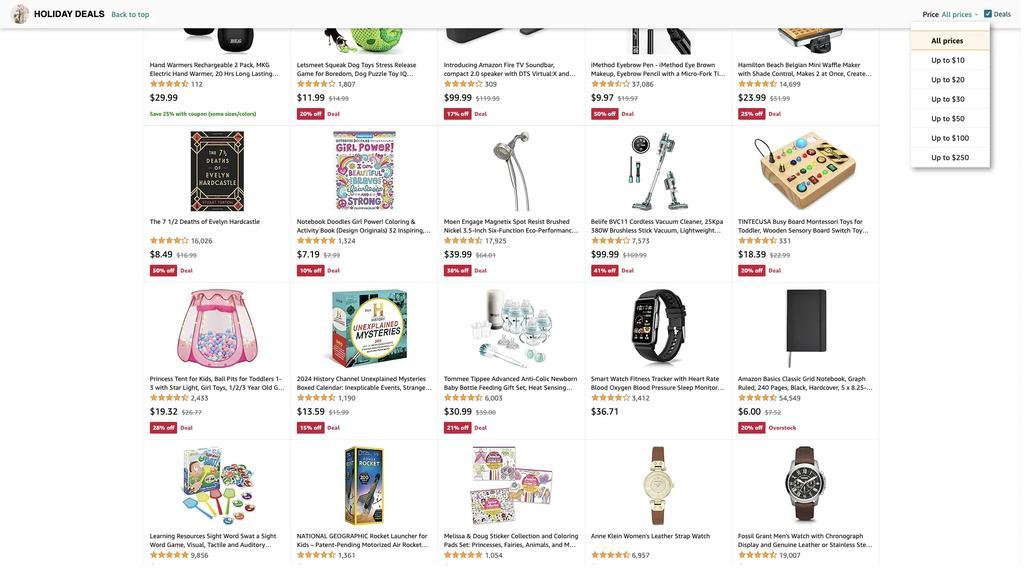 Task type: describe. For each thing, give the bounding box(es) containing it.
anti-
[[522, 375, 536, 383]]

1 watch from the left
[[692, 532, 711, 540]]

114
[[178, 550, 189, 557]]

off for $8.49 $16.99
[[167, 267, 175, 274]]

10%
[[300, 267, 312, 274]]

3,412
[[632, 394, 650, 402]]

1 horizontal spatial deals
[[995, 10, 1012, 18]]

1 vertical spatial prices
[[944, 36, 964, 45]]

fire
[[504, 61, 515, 68]]

genuine
[[774, 541, 797, 549]]

strap
[[675, 532, 691, 540]]

off for $11.99 $14.99
[[314, 110, 322, 117]]

spot
[[513, 218, 527, 225]]

20% off for $11.99
[[300, 110, 322, 117]]

pencil
[[644, 69, 661, 77]]

girls
[[191, 392, 204, 400]]

to for top
[[129, 10, 136, 19]]

princesses,
[[472, 541, 503, 549]]

deal for $99.99 $119.99
[[475, 110, 487, 117]]

day,
[[673, 87, 685, 95]]

0 horizontal spatial deals
[[75, 9, 105, 19]]

basics
[[764, 375, 781, 383]]

old
[[262, 384, 272, 391]]

1-
[[276, 375, 282, 383]]

1 imethod from the left
[[592, 61, 615, 68]]

with down princess
[[155, 384, 168, 391]]

$169.99
[[623, 251, 647, 259]]

like
[[501, 392, 511, 400]]

0 vertical spatial kids
[[448, 550, 460, 557]]

free
[[548, 392, 560, 400]]

speaker
[[481, 69, 503, 77]]

1,361 link
[[291, 440, 438, 565]]

$26.77
[[182, 408, 202, 416]]

deal for $39.99 $64.01
[[475, 267, 487, 274]]

engage
[[462, 218, 483, 225]]

resources
[[177, 532, 205, 540]]

introducing
[[444, 61, 478, 68]]

up for up to $10
[[932, 56, 942, 64]]

2 horizontal spatial all
[[943, 10, 951, 19]]

& inside princess tent for kids, ball pits for toddlers 1- 3 with star light, girl toys, 1/2/3 year old girl gifts, toys for girls with carrying bag, indoor & outdoor play tent, 49'' x 33'' (dxh)
[[150, 401, 155, 409]]

ages inside learning resources sight word swat a sight word game, visual, tactile and auditory learning, 114 pieces, ages 5+, multi-color
[[212, 550, 226, 557]]

$18.39
[[739, 249, 767, 259]]

sensing
[[544, 384, 567, 391]]

performance
[[539, 226, 576, 234]]

notebook,
[[817, 375, 847, 383]]

deal for $99.99 $169.99
[[622, 267, 634, 274]]

off for $39.99 $64.01
[[461, 267, 469, 274]]

0 horizontal spatial leather
[[652, 532, 674, 540]]

amazon inside introducing amazon fire tv soundbar, compact 2.0 speaker with dts virtual:x and dolby audio, easy setup
[[479, 61, 503, 68]]

swat
[[241, 532, 255, 540]]

17,925
[[485, 237, 507, 245]]

up for up to $250
[[932, 153, 942, 162]]

up to $250
[[932, 153, 970, 162]]

$19.97
[[618, 94, 638, 102]]

41%
[[594, 267, 607, 274]]

20% for $11.99
[[300, 110, 312, 117]]

applicator
[[592, 78, 621, 86]]

bottle
[[460, 384, 478, 391]]

crafts,
[[489, 550, 508, 557]]

deal for $13.59 $15.99
[[328, 424, 340, 431]]

makeup,
[[592, 69, 616, 77]]

grant
[[756, 532, 772, 540]]

tippee
[[471, 375, 490, 383]]

for up play
[[181, 392, 190, 400]]

hardcastle
[[230, 218, 260, 225]]

popover image
[[975, 13, 979, 16]]

$99.99 $169.99
[[592, 249, 647, 259]]

band
[[739, 550, 753, 557]]

2.0
[[471, 69, 480, 77]]

$29.99
[[150, 92, 178, 103]]

50% for $9.97
[[594, 110, 607, 117]]

$30.99
[[444, 406, 472, 417]]

$99.99 for $99.99 $169.99
[[592, 249, 619, 259]]

bag,
[[246, 392, 259, 400]]

inch inside moen engage magnetix spot resist brushed nickel 3.5-inch six-function eco-performance removable handheld showerhead with magnetic docking system, 26100epsrn
[[475, 226, 487, 234]]

$19.32 $26.77
[[150, 406, 202, 417]]

deal for $9.97 $19.97
[[622, 110, 634, 117]]

toddlers
[[249, 375, 274, 383]]

removable
[[444, 235, 476, 243]]

watch inside fossil grant men's watch with chronograph display and genuine leather or stainless steel band
[[792, 532, 810, 540]]

tommee
[[444, 375, 469, 383]]

28%
[[153, 424, 165, 431]]

up for up to $30
[[932, 94, 942, 103]]

off for $30.99 $39.00
[[461, 424, 469, 431]]

331
[[780, 237, 792, 245]]

off for $18.39 $22.99
[[756, 267, 763, 274]]

$39.99
[[444, 249, 472, 259]]

brushed
[[547, 218, 570, 225]]

$13.59
[[297, 406, 325, 417]]

tent
[[175, 375, 188, 383]]

& inside 'melissa & doug sticker collection and coloring pads set: princesses, fairies, animals, and more - kids arts and crafts, sticker books, coloring books for kids ages 3+, pink'
[[467, 532, 472, 540]]

50% off for $8.49
[[153, 267, 175, 274]]

$99.99 $119.99
[[444, 92, 500, 103]]

$6.00 $7.52
[[739, 406, 782, 417]]

the 7 1/2 deaths of evelyn hardcastle
[[150, 218, 260, 225]]

off for $99.99 $169.99
[[608, 267, 616, 274]]

$6.00
[[739, 406, 761, 417]]

to for $30
[[944, 94, 951, 103]]

fairies,
[[505, 541, 524, 549]]

deal for $8.49 $16.99
[[180, 267, 193, 274]]

fork
[[700, 69, 713, 77]]

toys
[[167, 392, 180, 400]]

eye
[[685, 61, 695, 68]]

display
[[739, 541, 759, 549]]

dts
[[519, 69, 531, 77]]

eco-
[[526, 226, 539, 234]]

learning resources sight word swat a sight word game, visual, tactile and auditory learning, 114 pieces, ages 5+, multi-color
[[150, 532, 277, 557]]

off for $19.32 $26.77
[[167, 424, 175, 431]]

princess tent for kids, ball pits for toddlers 1- 3 with star light, girl toys, 1/2/3 year old girl gifts, toys for girls with carrying bag, indoor & outdoor play tent, 49'' x 33'' (dxh)
[[150, 375, 284, 409]]

1 vertical spatial sticker
[[509, 550, 529, 557]]

$39.00
[[476, 408, 496, 416]]

to for $20
[[944, 75, 951, 84]]

anne
[[592, 532, 606, 540]]

38%
[[447, 267, 460, 274]]

17% off
[[447, 110, 469, 117]]

50% off for $9.97
[[594, 110, 616, 117]]

0 vertical spatial eyebrow
[[617, 61, 642, 68]]

$100
[[953, 133, 970, 142]]

1 horizontal spatial 25%
[[742, 110, 754, 117]]

princess
[[150, 375, 173, 383]]

books
[[444, 558, 462, 565]]

1,361
[[338, 551, 356, 559]]

with inside "imethod eyebrow pen - imethod eye brown makeup, eyebrow pencil with a micro-fork tip applicator creates natural looking brows effortlessly and stays on all day, dark brown"
[[662, 69, 675, 77]]

1 vertical spatial eyebrow
[[617, 69, 642, 77]]

compact
[[444, 69, 469, 77]]

240
[[758, 384, 770, 391]]

holiday
[[34, 9, 73, 19]]

2 imethod from the left
[[660, 61, 684, 68]]

(some
[[208, 110, 224, 117]]

1 horizontal spatial all
[[932, 36, 942, 45]]

3
[[150, 384, 154, 391]]

33''
[[229, 401, 239, 409]]

- inside 'melissa & doug sticker collection and coloring pads set: princesses, fairies, animals, and more - kids arts and crafts, sticker books, coloring books for kids ages 3+, pink'
[[444, 550, 447, 557]]

pits
[[227, 375, 238, 383]]

0 vertical spatial brown
[[697, 61, 715, 68]]

deal for $7.19 $7.99
[[328, 267, 340, 274]]

soundbar,
[[526, 61, 555, 68]]

deal for $18.39 $22.99
[[769, 267, 782, 274]]

1 vertical spatial word
[[150, 541, 165, 549]]

and up animals,
[[542, 532, 553, 540]]

with inside moen engage magnetix spot resist brushed nickel 3.5-inch six-function eco-performance removable handheld showerhead with magnetic docking system, 26100epsrn
[[545, 235, 557, 243]]

20% for $6.00
[[742, 424, 754, 431]]

for up 1/2/3
[[239, 375, 248, 383]]

28% off
[[153, 424, 175, 431]]



Task type: locate. For each thing, give the bounding box(es) containing it.
1 vertical spatial 50%
[[153, 267, 165, 274]]

to for $10
[[944, 56, 951, 64]]

all prices left popover image
[[943, 10, 973, 19]]

20% down $11.99
[[300, 110, 312, 117]]

1 vertical spatial 20% off
[[742, 267, 763, 274]]

0 horizontal spatial &
[[150, 401, 155, 409]]

1 vertical spatial inch
[[739, 392, 751, 400]]

auditory
[[240, 541, 265, 549]]

coloring down more
[[551, 550, 575, 557]]

checkbox image
[[985, 10, 992, 17]]

25%
[[742, 110, 754, 117], [163, 110, 174, 117]]

1 vertical spatial a
[[256, 532, 260, 540]]

holiday deals image
[[10, 4, 30, 24]]

girl down kids,
[[201, 384, 211, 391]]

5 up from the top
[[932, 133, 942, 142]]

$7.99
[[324, 251, 340, 259]]

2 vertical spatial 20% off
[[742, 424, 763, 431]]

1 horizontal spatial inch
[[739, 392, 751, 400]]

classic
[[783, 375, 802, 383]]

1 vertical spatial all prices
[[932, 36, 964, 45]]

1 vertical spatial leather
[[799, 541, 821, 549]]

$23.99
[[739, 92, 767, 103]]

0 horizontal spatial watch
[[692, 532, 711, 540]]

deal down $31.99
[[769, 110, 782, 117]]

0 vertical spatial ages
[[212, 550, 226, 557]]

sizes/colors)
[[225, 110, 256, 117]]

deal down $15.99
[[328, 424, 340, 431]]

10% off
[[300, 267, 322, 274]]

game,
[[167, 541, 185, 549]]

deal for $11.99 $14.99
[[328, 110, 340, 117]]

0 vertical spatial prices
[[953, 10, 973, 19]]

1 vertical spatial 50% off
[[153, 267, 175, 274]]

1 horizontal spatial 50% off
[[594, 110, 616, 117]]

0 vertical spatial 50%
[[594, 110, 607, 117]]

leather
[[652, 532, 674, 540], [799, 541, 821, 549]]

and inside learning resources sight word swat a sight word game, visual, tactile and auditory learning, 114 pieces, ages 5+, multi-color
[[228, 541, 239, 549]]

melissa & doug sticker collection and coloring pads set: princesses, fairies, animals, and more - kids arts and crafts, sticker books, coloring books for kids ages 3+, pink
[[444, 532, 579, 565]]

1 girl from the left
[[201, 384, 211, 391]]

0 vertical spatial inch
[[475, 226, 487, 234]]

off for $6.00 $7.52
[[756, 424, 763, 431]]

word left swat
[[224, 532, 239, 540]]

nipple,
[[512, 392, 533, 400]]

- inside "imethod eyebrow pen - imethod eye brown makeup, eyebrow pencil with a micro-fork tip applicator creates natural looking brows effortlessly and stays on all day, dark brown"
[[656, 61, 658, 68]]

deal down $22.99
[[769, 267, 782, 274]]

0 horizontal spatial 50%
[[153, 267, 165, 274]]

with left "coupon" at the left top of the page
[[176, 110, 187, 117]]

price
[[924, 10, 940, 19]]

kids down and
[[474, 558, 486, 565]]

leather left or
[[799, 541, 821, 549]]

black,
[[791, 384, 808, 391]]

showerhead
[[508, 235, 543, 243]]

fossil
[[739, 532, 755, 540]]

and down 'grant'
[[761, 541, 772, 549]]

girl down 1-
[[274, 384, 284, 391]]

off for $7.19 $7.99
[[314, 267, 322, 274]]

off down $8.49 $16.99
[[167, 267, 175, 274]]

1 horizontal spatial amazon
[[739, 375, 762, 383]]

deals left back
[[75, 9, 105, 19]]

to left $50
[[944, 114, 951, 123]]

all right the 'price'
[[943, 10, 951, 19]]

and inside introducing amazon fire tv soundbar, compact 2.0 speaker with dts virtual:x and dolby audio, easy setup
[[559, 69, 570, 77]]

0 horizontal spatial a
[[256, 532, 260, 540]]

0 vertical spatial leather
[[652, 532, 674, 540]]

with inside fossil grant men's watch with chronograph display and genuine leather or stainless steel band
[[812, 532, 824, 540]]

off for $13.59 $15.99
[[314, 424, 322, 431]]

$23.99 $31.99
[[739, 92, 791, 103]]

and right the 'virtual:x'
[[559, 69, 570, 77]]

2 watch from the left
[[792, 532, 810, 540]]

hardcover,
[[810, 384, 840, 391]]

heat
[[529, 384, 543, 391]]

off for $23.99 $31.99
[[756, 110, 763, 117]]

books,
[[530, 550, 549, 557]]

1 up from the top
[[932, 56, 942, 64]]

0 vertical spatial a
[[677, 69, 680, 77]]

1 horizontal spatial kids
[[474, 558, 486, 565]]

0 horizontal spatial $99.99
[[444, 92, 472, 103]]

0 vertical spatial coloring
[[554, 532, 579, 540]]

1 vertical spatial 20%
[[742, 267, 754, 274]]

0 vertical spatial -
[[656, 61, 658, 68]]

$99.99 up 41% off
[[592, 249, 619, 259]]

all inside "imethod eyebrow pen - imethod eye brown makeup, eyebrow pencil with a micro-fork tip applicator creates natural looking brows effortlessly and stays on all day, dark brown"
[[664, 87, 672, 95]]

1 horizontal spatial sight
[[261, 532, 277, 540]]

word down 'learning'
[[150, 541, 165, 549]]

up for up to $50
[[932, 114, 942, 123]]

1 horizontal spatial $99.99
[[592, 249, 619, 259]]

women's
[[624, 532, 650, 540]]

all right on
[[664, 87, 672, 95]]

sight up the auditory
[[261, 532, 277, 540]]

0 horizontal spatial girl
[[201, 384, 211, 391]]

0 horizontal spatial amazon
[[479, 61, 503, 68]]

effortlessly
[[592, 87, 624, 95]]

doug
[[473, 532, 489, 540]]

amazon inside amazon basics classic grid notebook, graph ruled, 240 pages, black, hardcover, 5 x 8.25- inch
[[739, 375, 762, 383]]

2 vertical spatial all
[[664, 87, 672, 95]]

to for $250
[[944, 153, 951, 162]]

graph
[[849, 375, 866, 383]]

50% off
[[594, 110, 616, 117], [153, 267, 175, 274]]

steel
[[857, 541, 872, 549]]

50% off down $9.97
[[594, 110, 616, 117]]

kids up books
[[448, 550, 460, 557]]

1 horizontal spatial watch
[[792, 532, 810, 540]]

0 vertical spatial 20%
[[300, 110, 312, 117]]

brown up fork
[[697, 61, 715, 68]]

with up or
[[812, 532, 824, 540]]

1 horizontal spatial &
[[467, 532, 472, 540]]

deal down the $119.99
[[475, 110, 487, 117]]

setup
[[497, 78, 513, 86]]

up down up to $100
[[932, 153, 942, 162]]

7,573
[[632, 237, 650, 245]]

1 vertical spatial $99.99
[[592, 249, 619, 259]]

$64.01
[[476, 251, 496, 259]]

1 vertical spatial &
[[467, 532, 472, 540]]

up left $20
[[932, 75, 942, 84]]

off down $23.99 $31.99
[[756, 110, 763, 117]]

off down $6.00 $7.52
[[756, 424, 763, 431]]

0 horizontal spatial all
[[664, 87, 672, 95]]

toys,
[[213, 384, 227, 391]]

$99.99 for $99.99 $119.99
[[444, 92, 472, 103]]

$50
[[953, 114, 965, 123]]

off for $9.97 $19.97
[[608, 110, 616, 117]]

function
[[499, 226, 525, 234]]

deal down $16.99
[[180, 267, 193, 274]]

up left $30 on the right top of the page
[[932, 94, 942, 103]]

20% off for $6.00
[[742, 424, 763, 431]]

deal down $169.99
[[622, 267, 634, 274]]

up to $50
[[932, 114, 965, 123]]

0 horizontal spatial inch
[[475, 226, 487, 234]]

off down the "$11.99 $14.99"
[[314, 110, 322, 117]]

color
[[255, 550, 270, 557]]

to left $20
[[944, 75, 951, 84]]

watch up genuine
[[792, 532, 810, 540]]

1 sight from the left
[[207, 532, 222, 540]]

20% for $18.39
[[742, 267, 754, 274]]

$19.32
[[150, 406, 178, 417]]

$11.99
[[297, 92, 325, 103]]

deal down the $7.99
[[328, 267, 340, 274]]

amazon up the ruled,
[[739, 375, 762, 383]]

off right "10%"
[[314, 267, 322, 274]]

inch down engage
[[475, 226, 487, 234]]

deals right checkbox image
[[995, 10, 1012, 18]]

4 up from the top
[[932, 114, 942, 123]]

0 horizontal spatial word
[[150, 541, 165, 549]]

& down gifts,
[[150, 401, 155, 409]]

system,
[[497, 244, 520, 252]]

all prices
[[943, 10, 973, 19], [932, 36, 964, 45]]

up for up to $100
[[932, 133, 942, 142]]

imethod up makeup,
[[592, 61, 615, 68]]

outdoor
[[156, 401, 181, 409]]

ages down tactile
[[212, 550, 226, 557]]

brown down brows at the top of the page
[[702, 87, 720, 95]]

deal down $26.77
[[180, 424, 193, 431]]

1 horizontal spatial a
[[677, 69, 680, 77]]

nickel
[[444, 226, 462, 234]]

50% for $8.49
[[153, 267, 165, 274]]

14,699
[[780, 80, 801, 88]]

deal down $64.01
[[475, 267, 487, 274]]

1 horizontal spatial leather
[[799, 541, 821, 549]]

20% off down $11.99
[[300, 110, 322, 117]]

for up light,
[[189, 375, 198, 383]]

with up 49''
[[206, 392, 219, 400]]

amazon up "speaker"
[[479, 61, 503, 68]]

save
[[150, 110, 162, 117]]

x
[[847, 384, 850, 391]]

20% off for $18.39
[[742, 267, 763, 274]]

a up the auditory
[[256, 532, 260, 540]]

20% off down $6.00
[[742, 424, 763, 431]]

eyebrow
[[617, 61, 642, 68], [617, 69, 642, 77]]

20% down $6.00
[[742, 424, 754, 431]]

off right 15%
[[314, 424, 322, 431]]

$8.49
[[150, 249, 173, 259]]

1/2/3
[[229, 384, 246, 391]]

0 horizontal spatial 25%
[[163, 110, 174, 117]]

$119.99
[[476, 94, 500, 102]]

inch down the ruled,
[[739, 392, 751, 400]]

for
[[463, 558, 473, 565]]

0 vertical spatial 50% off
[[594, 110, 616, 117]]

and down creates
[[626, 87, 636, 95]]

0 horizontal spatial sight
[[207, 532, 222, 540]]

a inside "imethod eyebrow pen - imethod eye brown makeup, eyebrow pencil with a micro-fork tip applicator creates natural looking brows effortlessly and stays on all day, dark brown"
[[677, 69, 680, 77]]

to left $10
[[944, 56, 951, 64]]

1 vertical spatial kids
[[474, 558, 486, 565]]

50% down the $8.49
[[153, 267, 165, 274]]

ages down crafts,
[[488, 558, 502, 565]]

and inside fossil grant men's watch with chronograph display and genuine leather or stainless steel band
[[761, 541, 772, 549]]

- right pen
[[656, 61, 658, 68]]

0 horizontal spatial kids
[[448, 550, 460, 557]]

ages inside 'melissa & doug sticker collection and coloring pads set: princesses, fairies, animals, and more - kids arts and crafts, sticker books, coloring books for kids ages 3+, pink'
[[488, 558, 502, 565]]

- down pads
[[444, 550, 447, 557]]

and up 5+,
[[228, 541, 239, 549]]

0 vertical spatial amazon
[[479, 61, 503, 68]]

$30.99 $39.00
[[444, 406, 496, 417]]

resist
[[528, 218, 545, 225]]

with down performance
[[545, 235, 557, 243]]

and left more
[[552, 541, 563, 549]]

deal down $19.97
[[622, 110, 634, 117]]

0 horizontal spatial 50% off
[[153, 267, 175, 274]]

1 vertical spatial ages
[[488, 558, 502, 565]]

50% down $9.97
[[594, 110, 607, 117]]

imethod left eye
[[660, 61, 684, 68]]

20% down $18.39
[[742, 267, 754, 274]]

leather inside fossil grant men's watch with chronograph display and genuine leather or stainless steel band
[[799, 541, 821, 549]]

0 horizontal spatial -
[[444, 550, 447, 557]]

magnetix
[[485, 218, 512, 225]]

with up looking
[[662, 69, 675, 77]]

1 horizontal spatial girl
[[274, 384, 284, 391]]

25% down $23.99
[[742, 110, 754, 117]]

0 vertical spatial all
[[943, 10, 951, 19]]

pads
[[444, 541, 458, 549]]

off for $99.99 $119.99
[[461, 110, 469, 117]]

easy
[[483, 78, 495, 86]]

2 up from the top
[[932, 75, 942, 84]]

learning,
[[150, 550, 177, 557]]

$99.99
[[444, 92, 472, 103], [592, 249, 619, 259]]

deal for $23.99 $31.99
[[769, 110, 782, 117]]

up for up to $20
[[932, 75, 942, 84]]

up down up to $50
[[932, 133, 942, 142]]

$11.99 $14.99
[[297, 92, 349, 103]]

off right 38%
[[461, 267, 469, 274]]

arts
[[462, 550, 474, 557]]

1 horizontal spatial 50%
[[594, 110, 607, 117]]

top
[[138, 10, 149, 19]]

0 vertical spatial all prices
[[943, 10, 973, 19]]

to for $100
[[944, 133, 951, 142]]

off right 17% on the top
[[461, 110, 469, 117]]

7
[[162, 218, 166, 225]]

all prices up up to $10
[[932, 36, 964, 45]]

54,549
[[780, 394, 801, 402]]

1 horizontal spatial -
[[656, 61, 658, 68]]

20% off down $18.39
[[742, 267, 763, 274]]

deal for $19.32 $26.77
[[180, 424, 193, 431]]

sight
[[207, 532, 222, 540], [261, 532, 277, 540]]

1 horizontal spatial ages
[[488, 558, 502, 565]]

off right 41% on the right of the page
[[608, 267, 616, 274]]

0 vertical spatial word
[[224, 532, 239, 540]]

tent,
[[196, 401, 210, 409]]

up left $10
[[932, 56, 942, 64]]

coloring up more
[[554, 532, 579, 540]]

brown
[[697, 61, 715, 68], [702, 87, 720, 95]]

1,807
[[338, 80, 356, 88]]

micro-
[[682, 69, 700, 77]]

prices left popover image
[[953, 10, 973, 19]]

colic
[[536, 375, 550, 383]]

$22.99
[[771, 251, 791, 259]]

off right 28%
[[167, 424, 175, 431]]

6,957
[[632, 551, 650, 559]]

audio,
[[463, 78, 481, 86]]

inch inside amazon basics classic grid notebook, graph ruled, 240 pages, black, hardcover, 5 x 8.25- inch
[[739, 392, 751, 400]]

1 vertical spatial amazon
[[739, 375, 762, 383]]

1 vertical spatial coloring
[[551, 550, 575, 557]]

to for $50
[[944, 114, 951, 123]]

6 up from the top
[[932, 153, 942, 162]]

with down fire
[[505, 69, 518, 77]]

2 vertical spatial 20%
[[742, 424, 754, 431]]

and inside "imethod eyebrow pen - imethod eye brown makeup, eyebrow pencil with a micro-fork tip applicator creates natural looking brows effortlessly and stays on all day, dark brown"
[[626, 87, 636, 95]]

a inside learning resources sight word swat a sight word game, visual, tactile and auditory learning, 114 pieces, ages 5+, multi-color
[[256, 532, 260, 540]]

50% off down the $8.49
[[153, 267, 175, 274]]

watch right strap
[[692, 532, 711, 540]]

37,086
[[632, 80, 654, 88]]

1 horizontal spatial word
[[224, 532, 239, 540]]

to left $30 on the right top of the page
[[944, 94, 951, 103]]

$99.99 down dolby
[[444, 92, 472, 103]]

21% off
[[447, 424, 469, 431]]

1 horizontal spatial imethod
[[660, 61, 684, 68]]

0 horizontal spatial imethod
[[592, 61, 615, 68]]

1 vertical spatial brown
[[702, 87, 720, 95]]

deal for $30.99 $39.00
[[475, 424, 487, 431]]

3 up from the top
[[932, 94, 942, 103]]

star
[[170, 384, 181, 391]]

2 sight from the left
[[261, 532, 277, 540]]

0 vertical spatial 20% off
[[300, 110, 322, 117]]

2 girl from the left
[[274, 384, 284, 391]]

0 vertical spatial &
[[150, 401, 155, 409]]

sticker up 'pink'
[[509, 550, 529, 557]]

with inside introducing amazon fire tv soundbar, compact 2.0 speaker with dts virtual:x and dolby audio, easy setup
[[505, 69, 518, 77]]

& up the set:
[[467, 532, 472, 540]]

leather left strap
[[652, 532, 674, 540]]

to left $250
[[944, 153, 951, 162]]

save 25%  with coupon (some sizes/colors)
[[150, 110, 256, 117]]

1 vertical spatial all
[[932, 36, 942, 45]]

0 horizontal spatial ages
[[212, 550, 226, 557]]

deal down $14.99
[[328, 110, 340, 117]]

0 vertical spatial sticker
[[490, 532, 510, 540]]

prices up up to $10
[[944, 36, 964, 45]]

off down $18.39 $22.99
[[756, 267, 763, 274]]

1 vertical spatial -
[[444, 550, 447, 557]]

49''
[[212, 401, 222, 409]]

off right '21%'
[[461, 424, 469, 431]]

set:
[[460, 541, 471, 549]]

$36.71
[[592, 406, 619, 417]]

0 vertical spatial $99.99
[[444, 92, 472, 103]]

with
[[505, 69, 518, 77], [662, 69, 675, 77], [176, 110, 187, 117], [545, 235, 557, 243], [155, 384, 168, 391], [206, 392, 219, 400], [812, 532, 824, 540]]

off down $9.97 $19.97
[[608, 110, 616, 117]]



Task type: vqa. For each thing, say whether or not it's contained in the screenshot.


